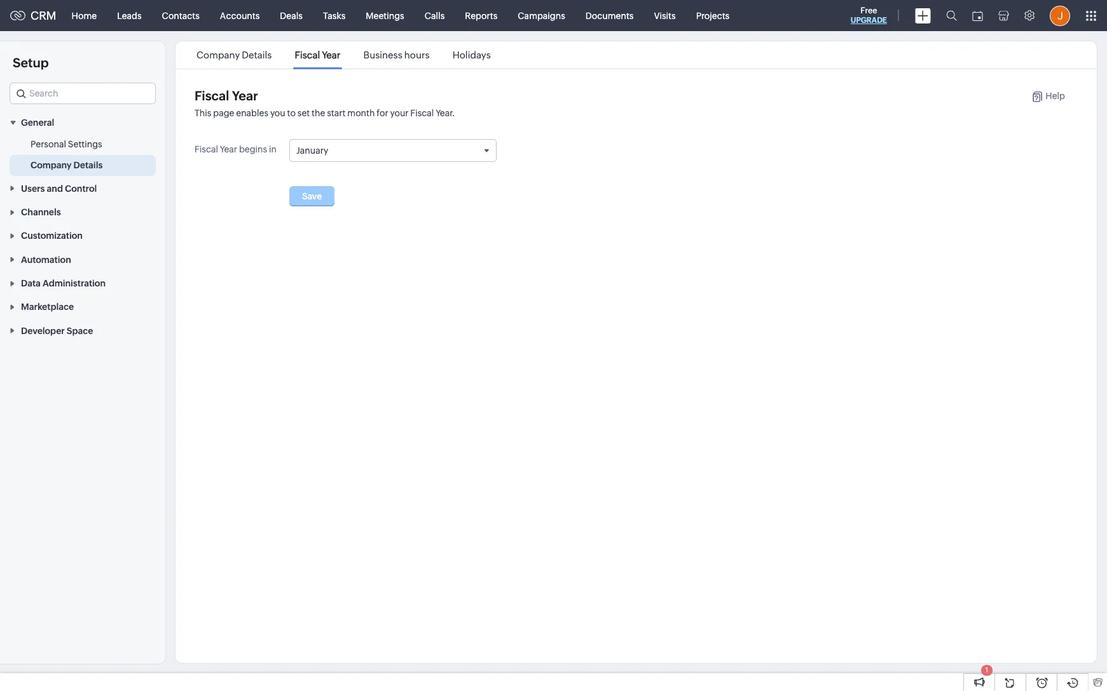 Task type: locate. For each thing, give the bounding box(es) containing it.
leads
[[117, 10, 142, 21]]

general button
[[0, 111, 165, 134]]

and
[[47, 184, 63, 194]]

0 vertical spatial company details link
[[195, 50, 274, 60]]

search element
[[939, 0, 965, 31]]

1 vertical spatial company details
[[31, 160, 103, 171]]

January field
[[290, 140, 496, 162]]

data
[[21, 279, 41, 289]]

1 horizontal spatial details
[[242, 50, 272, 60]]

0 horizontal spatial company details link
[[31, 159, 103, 172]]

calls link
[[414, 0, 455, 31]]

1 vertical spatial year
[[232, 88, 258, 103]]

details
[[242, 50, 272, 60], [74, 160, 103, 171]]

0 vertical spatial details
[[242, 50, 272, 60]]

business
[[363, 50, 402, 60]]

calendar image
[[972, 10, 983, 21]]

company details down the "personal settings"
[[31, 160, 103, 171]]

channels button
[[0, 200, 165, 224]]

company details down accounts
[[197, 50, 272, 60]]

1 vertical spatial fiscal year
[[195, 88, 258, 103]]

you
[[270, 108, 285, 118]]

reports link
[[455, 0, 508, 31]]

personal settings link
[[31, 138, 102, 151]]

visits link
[[644, 0, 686, 31]]

0 vertical spatial company
[[197, 50, 240, 60]]

deals link
[[270, 0, 313, 31]]

tasks link
[[313, 0, 356, 31]]

your
[[390, 108, 409, 118]]

fiscal down deals link
[[295, 50, 320, 60]]

channels
[[21, 207, 61, 218]]

leads link
[[107, 0, 152, 31]]

fiscal
[[295, 50, 320, 60], [195, 88, 229, 103], [410, 108, 434, 118], [195, 144, 218, 155]]

projects link
[[686, 0, 740, 31]]

year
[[322, 50, 340, 60], [232, 88, 258, 103], [220, 144, 237, 155]]

0 horizontal spatial details
[[74, 160, 103, 171]]

the
[[312, 108, 325, 118]]

home
[[72, 10, 97, 21]]

company details link inside general region
[[31, 159, 103, 172]]

projects
[[696, 10, 730, 21]]

calls
[[425, 10, 445, 21]]

hours
[[404, 50, 430, 60]]

meetings link
[[356, 0, 414, 31]]

company details link down the "personal settings"
[[31, 159, 103, 172]]

year up enables
[[232, 88, 258, 103]]

0 vertical spatial year
[[322, 50, 340, 60]]

company details link
[[195, 50, 274, 60], [31, 159, 103, 172]]

year inside list
[[322, 50, 340, 60]]

company
[[197, 50, 240, 60], [31, 160, 72, 171]]

help
[[1046, 91, 1065, 101]]

to
[[287, 108, 296, 118]]

fiscal inside list
[[295, 50, 320, 60]]

year left begins
[[220, 144, 237, 155]]

crm
[[31, 9, 56, 22]]

1 vertical spatial details
[[74, 160, 103, 171]]

0 horizontal spatial company
[[31, 160, 72, 171]]

holidays
[[453, 50, 491, 60]]

details down accounts
[[242, 50, 272, 60]]

None field
[[10, 83, 156, 104]]

deals
[[280, 10, 303, 21]]

2 vertical spatial year
[[220, 144, 237, 155]]

meetings
[[366, 10, 404, 21]]

1 vertical spatial company
[[31, 160, 72, 171]]

list containing company details
[[185, 41, 502, 69]]

home link
[[61, 0, 107, 31]]

details down the settings on the left top of the page
[[74, 160, 103, 171]]

1 vertical spatial company details link
[[31, 159, 103, 172]]

0 vertical spatial company details
[[197, 50, 272, 60]]

set
[[298, 108, 310, 118]]

control
[[65, 184, 97, 194]]

year.
[[436, 108, 455, 118]]

help link
[[1019, 91, 1065, 102]]

create menu image
[[915, 8, 931, 23]]

year down tasks link
[[322, 50, 340, 60]]

in
[[269, 144, 277, 155]]

visits
[[654, 10, 676, 21]]

fiscal year link
[[293, 50, 342, 60]]

page
[[213, 108, 234, 118]]

fiscal year
[[295, 50, 340, 60], [195, 88, 258, 103]]

company details
[[197, 50, 272, 60], [31, 160, 103, 171]]

list
[[185, 41, 502, 69]]

upgrade
[[851, 16, 887, 25]]

fiscal year down tasks link
[[295, 50, 340, 60]]

free
[[861, 6, 877, 15]]

0 horizontal spatial fiscal year
[[195, 88, 258, 103]]

company details inside general region
[[31, 160, 103, 171]]

business hours
[[363, 50, 430, 60]]

company down the personal
[[31, 160, 72, 171]]

company details link down accounts
[[195, 50, 274, 60]]

crm link
[[10, 9, 56, 22]]

company down accounts
[[197, 50, 240, 60]]

1 horizontal spatial fiscal year
[[295, 50, 340, 60]]

fiscal year up page
[[195, 88, 258, 103]]

users and control
[[21, 184, 97, 194]]

1 horizontal spatial company details
[[197, 50, 272, 60]]

1 horizontal spatial company details link
[[195, 50, 274, 60]]

documents link
[[575, 0, 644, 31]]

0 vertical spatial fiscal year
[[295, 50, 340, 60]]

0 horizontal spatial company details
[[31, 160, 103, 171]]

administration
[[43, 279, 106, 289]]

fiscal year begins in
[[195, 144, 277, 155]]

free upgrade
[[851, 6, 887, 25]]



Task type: vqa. For each thing, say whether or not it's contained in the screenshot.
Company Details link within the General region
yes



Task type: describe. For each thing, give the bounding box(es) containing it.
for
[[377, 108, 388, 118]]

users
[[21, 184, 45, 194]]

profile image
[[1050, 5, 1070, 26]]

fiscal down this
[[195, 144, 218, 155]]

marketplace
[[21, 302, 74, 313]]

contacts link
[[152, 0, 210, 31]]

january
[[296, 146, 328, 156]]

business hours link
[[362, 50, 432, 60]]

settings
[[68, 139, 102, 150]]

fiscal up this
[[195, 88, 229, 103]]

marketplace button
[[0, 295, 165, 319]]

personal
[[31, 139, 66, 150]]

this page enables you to set the start month for your fiscal year.
[[195, 108, 455, 118]]

create menu element
[[907, 0, 939, 31]]

company inside general region
[[31, 160, 72, 171]]

start
[[327, 108, 346, 118]]

fiscal right "your"
[[410, 108, 434, 118]]

customization button
[[0, 224, 165, 248]]

campaigns link
[[508, 0, 575, 31]]

data administration button
[[0, 271, 165, 295]]

space
[[67, 326, 93, 336]]

setup
[[13, 55, 49, 70]]

profile element
[[1042, 0, 1078, 31]]

reports
[[465, 10, 497, 21]]

holidays link
[[451, 50, 493, 60]]

begins
[[239, 144, 267, 155]]

1 horizontal spatial company
[[197, 50, 240, 60]]

developer space button
[[0, 319, 165, 343]]

automation button
[[0, 248, 165, 271]]

personal settings
[[31, 139, 102, 150]]

general region
[[0, 134, 165, 176]]

tasks
[[323, 10, 346, 21]]

campaigns
[[518, 10, 565, 21]]

details inside general region
[[74, 160, 103, 171]]

general
[[21, 118, 54, 128]]

contacts
[[162, 10, 200, 21]]

automation
[[21, 255, 71, 265]]

Search text field
[[10, 83, 155, 104]]

accounts
[[220, 10, 260, 21]]

search image
[[946, 10, 957, 21]]

documents
[[586, 10, 634, 21]]

enables
[[236, 108, 268, 118]]

accounts link
[[210, 0, 270, 31]]

data administration
[[21, 279, 106, 289]]

month
[[347, 108, 375, 118]]

users and control button
[[0, 176, 165, 200]]

this
[[195, 108, 211, 118]]

1
[[986, 667, 988, 675]]

customization
[[21, 231, 83, 241]]

fiscal year inside list
[[295, 50, 340, 60]]

developer
[[21, 326, 65, 336]]

developer space
[[21, 326, 93, 336]]



